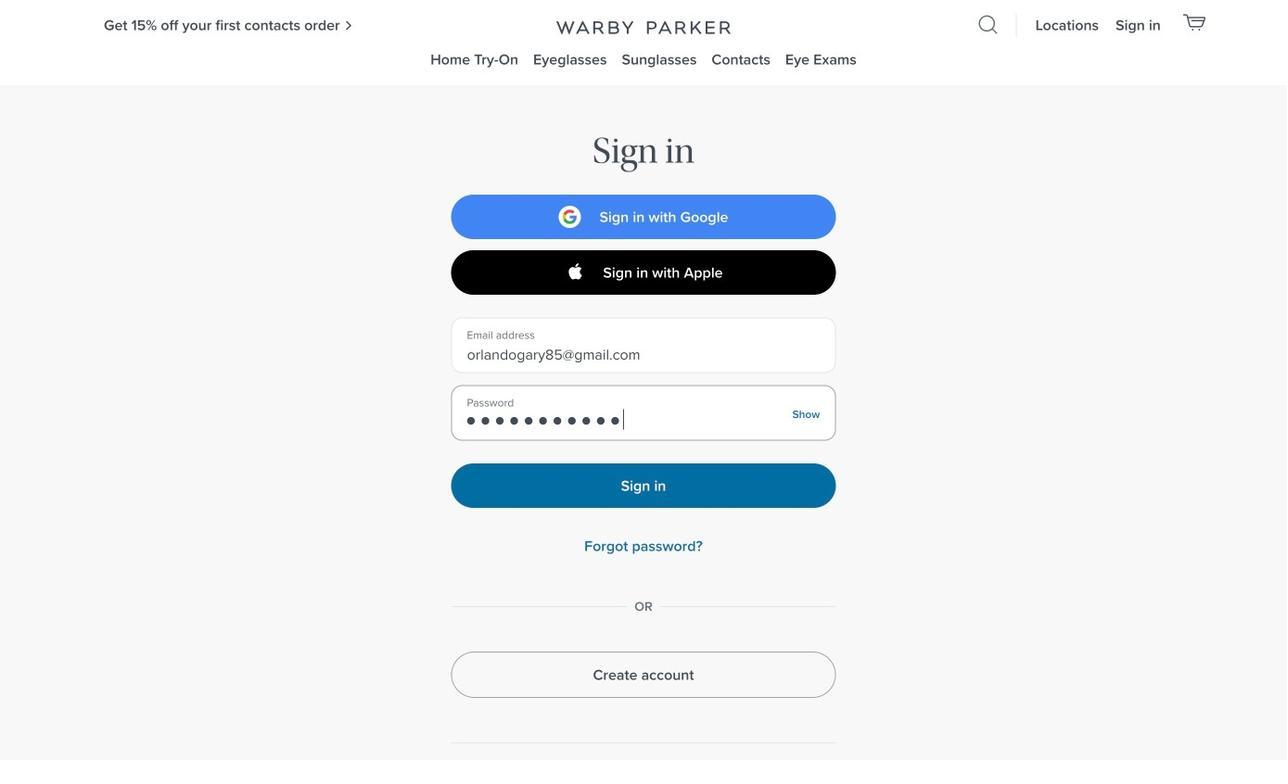 Task type: locate. For each thing, give the bounding box(es) containing it.
navigation element
[[0, 0, 1288, 85]]

warby parker logo image
[[554, 21, 733, 35]]

Password password field
[[465, 410, 778, 430]]



Task type: describe. For each thing, give the bounding box(es) containing it.
cart image
[[1183, 13, 1207, 31]]

Email address email field
[[467, 345, 820, 365]]

header search image
[[979, 15, 999, 35]]



